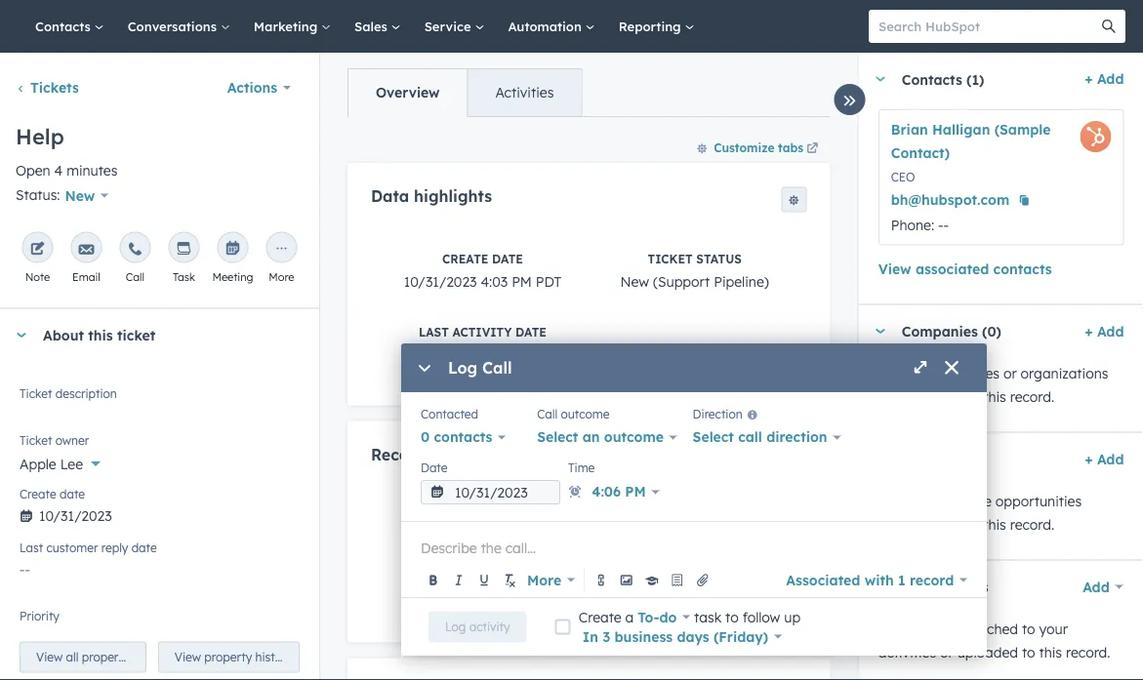 Task type: vqa. For each thing, say whether or not it's contained in the screenshot.
ALL VIEWS LINK
no



Task type: locate. For each thing, give the bounding box(es) containing it.
last left customer
[[20, 541, 43, 555]]

record. down organizations at the bottom right of the page
[[1010, 388, 1054, 405]]

activities button
[[467, 69, 581, 116]]

ceo
[[891, 170, 915, 185]]

in 3 business days (friday)
[[583, 628, 769, 645]]

0 vertical spatial log
[[448, 359, 478, 378]]

add for companies (0)'s + add button
[[1097, 323, 1124, 340]]

1 vertical spatial record.
[[1010, 516, 1054, 533]]

1 vertical spatial the
[[916, 493, 937, 510]]

ticket left description
[[20, 387, 52, 401]]

1 vertical spatial activity
[[469, 620, 510, 635]]

select inside popup button
[[20, 617, 58, 634]]

0 vertical spatial + add button
[[1085, 67, 1124, 91]]

do
[[660, 609, 677, 626]]

1 vertical spatial see
[[878, 621, 902, 638]]

navigation containing overview
[[348, 68, 582, 117]]

contacts up tickets
[[35, 18, 94, 34]]

MM/DD/YYYY text field
[[421, 480, 561, 505]]

or inside see the businesses or organizations associated with this record.
[[1003, 365, 1017, 382]]

1 vertical spatial last
[[20, 541, 43, 555]]

create down the apple
[[20, 487, 56, 502]]

0 vertical spatial ticket
[[648, 251, 693, 266]]

0 horizontal spatial new
[[65, 187, 95, 204]]

view inside 'link'
[[175, 650, 201, 665]]

+ for companies (0)
[[1085, 323, 1093, 340]]

0 vertical spatial or
[[1003, 365, 1017, 382]]

2 vertical spatial ticket
[[20, 433, 52, 448]]

call up select an outcome
[[537, 407, 558, 422]]

(sample
[[994, 121, 1051, 138]]

the inside "see the files attached to your activities or uploaded to this record."
[[906, 621, 926, 638]]

more button
[[523, 567, 579, 594]]

activity for last activity date --
[[453, 325, 512, 339]]

create up "10/31/2023"
[[442, 251, 489, 266]]

1 horizontal spatial select
[[537, 429, 578, 446]]

caret image left about
[[16, 333, 27, 338]]

4
[[54, 162, 63, 179]]

this inside track the revenue opportunities associated with this record.
[[983, 516, 1006, 533]]

to-do
[[638, 609, 677, 626]]

caret image left contacts (1)
[[874, 77, 886, 82]]

with down revenue
[[952, 516, 979, 533]]

activity for log activity
[[469, 620, 510, 635]]

1 vertical spatial contacts
[[902, 71, 962, 88]]

0 vertical spatial the
[[906, 365, 926, 382]]

1 vertical spatial an
[[62, 617, 79, 634]]

2 vertical spatial with
[[865, 572, 894, 589]]

2 vertical spatial associated
[[878, 516, 948, 533]]

caret image left companies
[[874, 329, 886, 334]]

or right businesses
[[1003, 365, 1017, 382]]

0 vertical spatial an
[[583, 429, 600, 446]]

data
[[371, 187, 409, 206]]

with
[[952, 388, 979, 405], [952, 516, 979, 533], [865, 572, 894, 589]]

an down the call outcome
[[583, 429, 600, 446]]

no activities.
[[547, 599, 631, 616]]

select call direction
[[693, 429, 828, 446]]

call down call icon
[[126, 270, 145, 284]]

date inside last activity date --
[[516, 325, 547, 339]]

an for outcome
[[583, 429, 600, 446]]

0 horizontal spatial last
[[20, 541, 43, 555]]

+ add
[[1085, 70, 1124, 87], [1085, 323, 1124, 340], [1085, 451, 1124, 468]]

1 vertical spatial +
[[1085, 323, 1093, 340]]

1 vertical spatial ticket
[[20, 387, 52, 401]]

email
[[72, 270, 100, 284]]

to right uploaded
[[1022, 644, 1035, 661]]

companies (0)
[[902, 323, 1001, 340]]

see
[[878, 365, 902, 382], [878, 621, 902, 638]]

view for view associated contacts
[[878, 260, 911, 277]]

close dialog image
[[944, 361, 960, 377]]

1 + add button from the top
[[1085, 67, 1124, 91]]

status:
[[16, 187, 60, 204]]

+ add up organizations at the bottom right of the page
[[1085, 323, 1124, 340]]

associated down the phone: --
[[915, 260, 989, 277]]

call right minimize dialog image
[[482, 359, 512, 378]]

1 horizontal spatial contacts
[[902, 71, 962, 88]]

new button
[[60, 183, 121, 208]]

2 horizontal spatial call
[[537, 407, 558, 422]]

pm left pdt
[[512, 273, 532, 290]]

0
[[421, 429, 430, 446]]

1 + from the top
[[1085, 70, 1093, 87]]

activity inside "button"
[[469, 620, 510, 635]]

add button
[[1070, 568, 1124, 607]]

1
[[898, 572, 906, 589]]

contacts down contacted
[[434, 429, 493, 446]]

record. down your
[[1066, 644, 1110, 661]]

0 vertical spatial last
[[419, 325, 449, 339]]

apple lee button
[[20, 445, 300, 477]]

ticket for ticket description
[[20, 387, 52, 401]]

0 horizontal spatial select
[[20, 617, 58, 634]]

associated
[[915, 260, 989, 277], [878, 388, 948, 405], [878, 516, 948, 533]]

pm
[[512, 273, 532, 290], [625, 483, 646, 500]]

2 + from the top
[[1085, 323, 1093, 340]]

2 vertical spatial record.
[[1066, 644, 1110, 661]]

attachments
[[902, 579, 988, 596]]

associated down track
[[878, 516, 948, 533]]

2 horizontal spatial select
[[693, 429, 734, 446]]

0 vertical spatial contacts
[[35, 18, 94, 34]]

minimize dialog image
[[417, 361, 433, 377]]

last up minimize dialog image
[[419, 325, 449, 339]]

see inside "see the files attached to your activities or uploaded to this record."
[[878, 621, 902, 638]]

outcome up select an outcome
[[561, 407, 610, 422]]

your
[[1039, 621, 1068, 638]]

with inside track the revenue opportunities associated with this record.
[[952, 516, 979, 533]]

caret image inside "companies (0)" dropdown button
[[874, 329, 886, 334]]

1 vertical spatial pm
[[625, 483, 646, 500]]

select down the call outcome
[[537, 429, 578, 446]]

+ down organizations at the bottom right of the page
[[1085, 451, 1093, 468]]

about
[[43, 327, 84, 344]]

+ down search button
[[1085, 70, 1093, 87]]

pm right 4:06
[[625, 483, 646, 500]]

1 horizontal spatial last
[[419, 325, 449, 339]]

the for files
[[906, 621, 926, 638]]

activity inside last activity date --
[[453, 325, 512, 339]]

2 horizontal spatial create
[[579, 609, 622, 626]]

date right reply
[[132, 541, 157, 555]]

0 horizontal spatial create
[[20, 487, 56, 502]]

new left (support
[[621, 273, 649, 290]]

1 vertical spatial associated
[[878, 388, 948, 405]]

see for see the files attached to your activities or uploaded to this record.
[[878, 621, 902, 638]]

create for create date 10/31/2023 4:03 pm pdt
[[442, 251, 489, 266]]

an right priority on the left bottom
[[62, 617, 79, 634]]

create
[[442, 251, 489, 266], [20, 487, 56, 502], [579, 609, 622, 626]]

create up 3
[[579, 609, 622, 626]]

conversations
[[128, 18, 220, 34]]

+ add button down organizations at the bottom right of the page
[[1085, 448, 1124, 471]]

0 horizontal spatial or
[[940, 644, 953, 661]]

1 vertical spatial or
[[940, 644, 953, 661]]

1 horizontal spatial create
[[442, 251, 489, 266]]

1 vertical spatial with
[[952, 516, 979, 533]]

1 horizontal spatial call
[[482, 359, 512, 378]]

ticket up the apple
[[20, 433, 52, 448]]

date up the 4:03
[[492, 251, 523, 266]]

1 horizontal spatial an
[[583, 429, 600, 446]]

2 vertical spatial +
[[1085, 451, 1093, 468]]

outcome up 4:06 pm
[[604, 429, 664, 446]]

this down revenue
[[983, 516, 1006, 533]]

an inside select an option popup button
[[62, 617, 79, 634]]

properties
[[82, 650, 138, 665]]

an inside select an outcome popup button
[[583, 429, 600, 446]]

see for see the businesses or organizations associated with this record.
[[878, 365, 902, 382]]

+ add for contacts (1)
[[1085, 70, 1124, 87]]

navigation
[[348, 68, 582, 117]]

0 vertical spatial with
[[952, 388, 979, 405]]

caret image inside contacts (1) dropdown button
[[874, 77, 886, 82]]

+ add for companies (0)
[[1085, 323, 1124, 340]]

view down phone:
[[878, 260, 911, 277]]

2 vertical spatial + add
[[1085, 451, 1124, 468]]

meeting image
[[225, 242, 241, 257]]

0 vertical spatial pm
[[512, 273, 532, 290]]

this down your
[[1039, 644, 1062, 661]]

record.
[[1010, 388, 1054, 405], [1010, 516, 1054, 533], [1066, 644, 1110, 661]]

create inside create date 10/31/2023 4:03 pm pdt
[[442, 251, 489, 266]]

contacts left the (1)
[[902, 71, 962, 88]]

this left ticket
[[88, 327, 113, 344]]

open
[[16, 162, 50, 179]]

add inside popup button
[[1083, 579, 1110, 596]]

0 horizontal spatial more
[[269, 270, 294, 284]]

0 horizontal spatial an
[[62, 617, 79, 634]]

select for select an outcome
[[537, 429, 578, 446]]

1 see from the top
[[878, 365, 902, 382]]

1 vertical spatial log
[[445, 620, 466, 635]]

last inside last activity date --
[[419, 325, 449, 339]]

0 vertical spatial call
[[126, 270, 145, 284]]

log inside "button"
[[445, 620, 466, 635]]

view associated contacts link
[[878, 257, 1052, 281]]

direction
[[693, 407, 743, 422]]

0 horizontal spatial contacts
[[434, 429, 493, 446]]

last for -
[[419, 325, 449, 339]]

date down pdt
[[516, 325, 547, 339]]

see up the activities
[[878, 621, 902, 638]]

call outcome
[[537, 407, 610, 422]]

1 vertical spatial create
[[20, 487, 56, 502]]

1 vertical spatial outcome
[[604, 429, 664, 446]]

the left "close dialog" icon
[[906, 365, 926, 382]]

call
[[126, 270, 145, 284], [482, 359, 512, 378], [537, 407, 558, 422]]

pm inside 4:06 pm "popup button"
[[625, 483, 646, 500]]

2 vertical spatial call
[[537, 407, 558, 422]]

1 vertical spatial more
[[527, 572, 562, 589]]

caret image for contacts (1)
[[874, 77, 886, 82]]

the right track
[[916, 493, 937, 510]]

+ add button up organizations at the bottom right of the page
[[1085, 320, 1124, 343]]

associated down expand dialog icon
[[878, 388, 948, 405]]

1 horizontal spatial new
[[621, 273, 649, 290]]

1 vertical spatial new
[[621, 273, 649, 290]]

more down more image
[[269, 270, 294, 284]]

view left the property
[[175, 650, 201, 665]]

the inside see the businesses or organizations associated with this record.
[[906, 365, 926, 382]]

0 vertical spatial see
[[878, 365, 902, 382]]

or down files
[[940, 644, 953, 661]]

(1)
[[966, 71, 984, 88]]

1 horizontal spatial pm
[[625, 483, 646, 500]]

expand dialog image
[[913, 361, 929, 377]]

0 vertical spatial record.
[[1010, 388, 1054, 405]]

Search HubSpot search field
[[869, 10, 1108, 43]]

ticket inside ticket status new (support pipeline)
[[648, 251, 693, 266]]

search button
[[1093, 10, 1126, 43]]

date
[[492, 251, 523, 266], [516, 325, 547, 339], [60, 487, 85, 502], [132, 541, 157, 555]]

0 horizontal spatial call
[[126, 270, 145, 284]]

+ add down organizations at the bottom right of the page
[[1085, 451, 1124, 468]]

contacts inside dropdown button
[[902, 71, 962, 88]]

record. down opportunities
[[1010, 516, 1054, 533]]

status
[[697, 251, 742, 266]]

organizations
[[1021, 365, 1108, 382]]

see left expand dialog icon
[[878, 365, 902, 382]]

select an option button
[[20, 606, 300, 638]]

files
[[930, 621, 956, 638]]

tickets
[[30, 79, 79, 96]]

0 vertical spatial outcome
[[561, 407, 610, 422]]

ticket up (support
[[648, 251, 693, 266]]

the inside track the revenue opportunities associated with this record.
[[916, 493, 937, 510]]

lee
[[60, 455, 83, 472]]

+ add down search icon
[[1085, 70, 1124, 87]]

associated
[[786, 572, 861, 589]]

the
[[906, 365, 926, 382], [916, 493, 937, 510], [906, 621, 926, 638]]

this down businesses
[[983, 388, 1006, 405]]

the up the activities
[[906, 621, 926, 638]]

2 vertical spatial create
[[579, 609, 622, 626]]

priority
[[20, 609, 60, 624]]

2 + add button from the top
[[1085, 320, 1124, 343]]

0 horizontal spatial contacts
[[35, 18, 94, 34]]

no activities. alert
[[371, 488, 807, 620]]

0 vertical spatial +
[[1085, 70, 1093, 87]]

2 vertical spatial the
[[906, 621, 926, 638]]

with left 1
[[865, 572, 894, 589]]

1 horizontal spatial contacts
[[993, 260, 1052, 277]]

2 + add from the top
[[1085, 323, 1124, 340]]

+ up organizations at the bottom right of the page
[[1085, 323, 1093, 340]]

1 vertical spatial contacts
[[434, 429, 493, 446]]

associated inside see the businesses or organizations associated with this record.
[[878, 388, 948, 405]]

email image
[[79, 242, 94, 257]]

caret image inside the about this ticket dropdown button
[[16, 333, 27, 338]]

2 vertical spatial + add button
[[1085, 448, 1124, 471]]

contacts for contacts (1)
[[902, 71, 962, 88]]

ticket
[[117, 327, 156, 344]]

2 horizontal spatial view
[[878, 260, 911, 277]]

contacts
[[35, 18, 94, 34], [902, 71, 962, 88]]

or
[[1003, 365, 1017, 382], [940, 644, 953, 661]]

activity
[[453, 325, 512, 339], [469, 620, 510, 635]]

select up view all properties link
[[20, 617, 58, 634]]

new
[[65, 187, 95, 204], [621, 273, 649, 290]]

1 + add from the top
[[1085, 70, 1124, 87]]

outcome
[[561, 407, 610, 422], [604, 429, 664, 446]]

ticket for ticket owner
[[20, 433, 52, 448]]

(0)
[[982, 323, 1001, 340]]

0 horizontal spatial pm
[[512, 273, 532, 290]]

1 vertical spatial call
[[482, 359, 512, 378]]

0 vertical spatial contacts
[[993, 260, 1052, 277]]

service
[[424, 18, 475, 34]]

view left the all
[[36, 650, 63, 665]]

a
[[626, 609, 634, 626]]

0 vertical spatial + add
[[1085, 70, 1124, 87]]

1 horizontal spatial view
[[175, 650, 201, 665]]

+ add button down search icon
[[1085, 67, 1124, 91]]

view for view property history
[[175, 650, 201, 665]]

new down 'minutes'
[[65, 187, 95, 204]]

contacts up (0)
[[993, 260, 1052, 277]]

pm inside create date 10/31/2023 4:03 pm pdt
[[512, 273, 532, 290]]

phone: --
[[891, 216, 949, 233]]

ticket for ticket status new (support pipeline)
[[648, 251, 693, 266]]

10/31/2023
[[404, 273, 477, 290]]

0 horizontal spatial view
[[36, 650, 63, 665]]

log
[[448, 359, 478, 378], [445, 620, 466, 635]]

the for revenue
[[916, 493, 937, 510]]

revenue
[[941, 493, 992, 510]]

contacts (1)
[[902, 71, 984, 88]]

view property history
[[175, 650, 293, 665]]

1 vertical spatial + add
[[1085, 323, 1124, 340]]

0 vertical spatial activity
[[453, 325, 512, 339]]

select down direction in the right of the page
[[693, 429, 734, 446]]

1 vertical spatial + add button
[[1085, 320, 1124, 343]]

0 vertical spatial new
[[65, 187, 95, 204]]

1 horizontal spatial more
[[527, 572, 562, 589]]

or inside "see the files attached to your activities or uploaded to this record."
[[940, 644, 953, 661]]

this
[[88, 327, 113, 344], [983, 388, 1006, 405], [983, 516, 1006, 533], [1039, 644, 1062, 661]]

more up no
[[527, 572, 562, 589]]

contacts (1) button
[[859, 53, 1077, 105]]

caret image for companies (0)
[[874, 329, 886, 334]]

more
[[269, 270, 294, 284], [527, 572, 562, 589]]

1 horizontal spatial or
[[1003, 365, 1017, 382]]

with down businesses
[[952, 388, 979, 405]]

task to follow up
[[691, 609, 801, 626]]

see inside see the businesses or organizations associated with this record.
[[878, 365, 902, 382]]

4:06 pm
[[592, 483, 646, 500]]

outcome inside popup button
[[604, 429, 664, 446]]

caret image
[[874, 77, 886, 82], [874, 329, 886, 334], [16, 333, 27, 338]]

0 vertical spatial create
[[442, 251, 489, 266]]

call for call
[[126, 270, 145, 284]]

2 see from the top
[[878, 621, 902, 638]]



Task type: describe. For each thing, give the bounding box(es) containing it.
(support
[[653, 273, 710, 290]]

this inside dropdown button
[[88, 327, 113, 344]]

ticket description
[[20, 387, 117, 401]]

caret image
[[874, 585, 886, 590]]

recent
[[371, 445, 424, 464]]

Ticket description text field
[[20, 383, 300, 422]]

3 + add button from the top
[[1085, 448, 1124, 471]]

about this ticket
[[43, 327, 156, 344]]

reporting
[[619, 18, 685, 34]]

last activity date --
[[419, 325, 547, 363]]

record. inside track the revenue opportunities associated with this record.
[[1010, 516, 1054, 533]]

call for call outcome
[[537, 407, 558, 422]]

direction
[[767, 429, 828, 446]]

view property history link
[[158, 642, 300, 673]]

time
[[568, 461, 595, 475]]

overview button
[[348, 69, 467, 116]]

customize
[[714, 140, 775, 155]]

brian halligan (sample contact)
[[891, 121, 1051, 162]]

property
[[204, 650, 252, 665]]

3 + add from the top
[[1085, 451, 1124, 468]]

activities.
[[570, 599, 631, 616]]

record. inside "see the files attached to your activities or uploaded to this record."
[[1066, 644, 1110, 661]]

sales link
[[343, 0, 413, 53]]

this inside see the businesses or organizations associated with this record.
[[983, 388, 1006, 405]]

owner
[[55, 433, 89, 448]]

contacts for contacts
[[35, 18, 94, 34]]

contacted
[[421, 407, 479, 422]]

option
[[82, 617, 124, 634]]

see the files attached to your activities or uploaded to this record.
[[878, 621, 1110, 661]]

+ add button for contacts (1)
[[1085, 67, 1124, 91]]

contacts inside popup button
[[434, 429, 493, 446]]

select for select an option
[[20, 617, 58, 634]]

recent communications
[[371, 445, 558, 464]]

Last customer reply date text field
[[20, 552, 300, 583]]

uploaded
[[957, 644, 1018, 661]]

new inside ticket status new (support pipeline)
[[621, 273, 649, 290]]

call image
[[127, 242, 143, 257]]

note
[[25, 270, 50, 284]]

create date
[[20, 487, 85, 502]]

to-do button
[[638, 606, 691, 629]]

contacts link
[[23, 0, 116, 53]]

log for log call
[[448, 359, 478, 378]]

more inside popup button
[[527, 572, 562, 589]]

reply
[[101, 541, 128, 555]]

Create date text field
[[20, 498, 300, 530]]

up
[[784, 609, 801, 626]]

with inside popup button
[[865, 572, 894, 589]]

task
[[173, 270, 195, 284]]

date down lee
[[60, 487, 85, 502]]

data highlights
[[371, 187, 492, 206]]

new inside "popup button"
[[65, 187, 95, 204]]

conversations link
[[116, 0, 242, 53]]

pipeline)
[[714, 273, 769, 290]]

3 + from the top
[[1085, 451, 1093, 468]]

view all properties
[[36, 650, 138, 665]]

view for view all properties
[[36, 650, 63, 665]]

last for date
[[20, 541, 43, 555]]

record
[[910, 572, 954, 589]]

history
[[255, 650, 293, 665]]

help
[[16, 123, 64, 150]]

this inside "see the files attached to your activities or uploaded to this record."
[[1039, 644, 1062, 661]]

communications
[[429, 445, 558, 464]]

the for businesses
[[906, 365, 926, 382]]

days
[[677, 628, 710, 645]]

overview
[[376, 84, 440, 101]]

create a
[[579, 609, 638, 626]]

apple
[[20, 455, 56, 472]]

ticket owner
[[20, 433, 89, 448]]

description
[[55, 387, 117, 401]]

ticket status new (support pipeline)
[[621, 251, 769, 290]]

actions
[[227, 79, 277, 96]]

marketing link
[[242, 0, 343, 53]]

an for option
[[62, 617, 79, 634]]

track the revenue opportunities associated with this record.
[[878, 493, 1082, 533]]

view all properties link
[[20, 642, 146, 673]]

to up (friday)
[[726, 609, 739, 626]]

meeting
[[212, 270, 253, 284]]

0 contacts button
[[421, 424, 506, 451]]

tickets link
[[16, 79, 79, 96]]

record. inside see the businesses or organizations associated with this record.
[[1010, 388, 1054, 405]]

4:06
[[592, 483, 621, 500]]

bh@hubspot.com link
[[891, 188, 1009, 212]]

customize tabs
[[714, 140, 804, 155]]

automation link
[[496, 0, 607, 53]]

task image
[[176, 242, 192, 257]]

select for select call direction
[[693, 429, 734, 446]]

+ add button for companies (0)
[[1085, 320, 1124, 343]]

with inside see the businesses or organizations associated with this record.
[[952, 388, 979, 405]]

associated inside track the revenue opportunities associated with this record.
[[878, 516, 948, 533]]

caret image for about this ticket
[[16, 333, 27, 338]]

note image
[[30, 242, 45, 257]]

tabs
[[778, 140, 804, 155]]

all
[[66, 650, 78, 665]]

add for 3rd + add button from the top of the page
[[1097, 451, 1124, 468]]

phone:
[[891, 216, 934, 233]]

more image
[[274, 242, 289, 257]]

log for log activity
[[445, 620, 466, 635]]

log activity
[[445, 620, 510, 635]]

service link
[[413, 0, 496, 53]]

brian halligan (sample contact) link
[[891, 121, 1051, 162]]

0 vertical spatial more
[[269, 270, 294, 284]]

create for create a
[[579, 609, 622, 626]]

log call
[[448, 359, 512, 378]]

highlights
[[414, 187, 492, 206]]

businesses
[[930, 365, 999, 382]]

add for + add button for contacts (1)
[[1097, 70, 1124, 87]]

call
[[738, 429, 763, 446]]

select an option
[[20, 617, 124, 634]]

bh@hubspot.com
[[891, 191, 1009, 208]]

brian
[[891, 121, 928, 138]]

follow
[[743, 609, 781, 626]]

0 vertical spatial associated
[[915, 260, 989, 277]]

opportunities
[[995, 493, 1082, 510]]

create for create date
[[20, 487, 56, 502]]

reporting link
[[607, 0, 706, 53]]

date
[[421, 461, 448, 475]]

marketing
[[254, 18, 321, 34]]

to left your
[[1022, 621, 1035, 638]]

search image
[[1102, 20, 1116, 33]]

companies (0) button
[[859, 305, 1077, 358]]

date inside create date 10/31/2023 4:03 pm pdt
[[492, 251, 523, 266]]

attachments button
[[859, 561, 1062, 614]]

3
[[603, 628, 610, 645]]

to-
[[638, 609, 660, 626]]

activities
[[878, 644, 936, 661]]

last customer reply date
[[20, 541, 157, 555]]

+ for contacts (1)
[[1085, 70, 1093, 87]]



